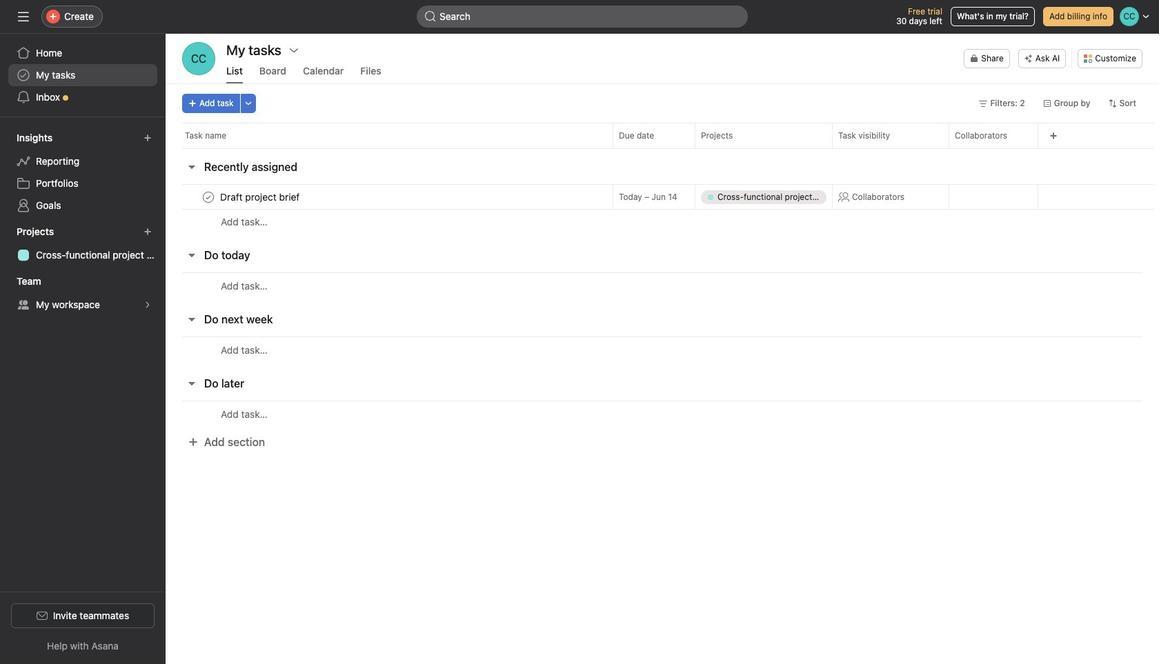 Task type: describe. For each thing, give the bounding box(es) containing it.
new project or portfolio image
[[144, 228, 152, 236]]

insights element
[[0, 126, 166, 220]]

projects element
[[0, 220, 166, 269]]

Mark complete checkbox
[[200, 189, 217, 205]]

1 collapse task list for this group image from the top
[[186, 162, 197, 173]]

collapse task list for this group image
[[186, 250, 197, 261]]

show options image
[[289, 45, 300, 56]]



Task type: locate. For each thing, give the bounding box(es) containing it.
new insights image
[[144, 134, 152, 142]]

3 collapse task list for this group image from the top
[[186, 378, 197, 389]]

2 collapse task list for this group image from the top
[[186, 314, 197, 325]]

2 vertical spatial collapse task list for this group image
[[186, 378, 197, 389]]

teams element
[[0, 269, 166, 319]]

more actions image
[[244, 99, 252, 108]]

row
[[166, 123, 1160, 148], [182, 148, 1155, 149], [166, 184, 1160, 210], [166, 209, 1160, 235], [166, 273, 1160, 299], [166, 337, 1160, 363], [166, 401, 1160, 427]]

add field image
[[1050, 132, 1058, 140]]

see details, my workspace image
[[144, 301, 152, 309]]

Task name text field
[[217, 190, 304, 204]]

list box
[[417, 6, 748, 28]]

isinverse image
[[425, 11, 436, 22]]

1 vertical spatial collapse task list for this group image
[[186, 314, 197, 325]]

draft project brief cell
[[166, 184, 613, 210]]

global element
[[0, 34, 166, 117]]

hide sidebar image
[[18, 11, 29, 22]]

cc image
[[191, 42, 207, 75]]

0 vertical spatial collapse task list for this group image
[[186, 162, 197, 173]]

mark complete image
[[200, 189, 217, 205]]

collapse task list for this group image
[[186, 162, 197, 173], [186, 314, 197, 325], [186, 378, 197, 389]]

header recently assigned tree grid
[[166, 184, 1160, 235]]



Task type: vqa. For each thing, say whether or not it's contained in the screenshot.
Dismiss icon
no



